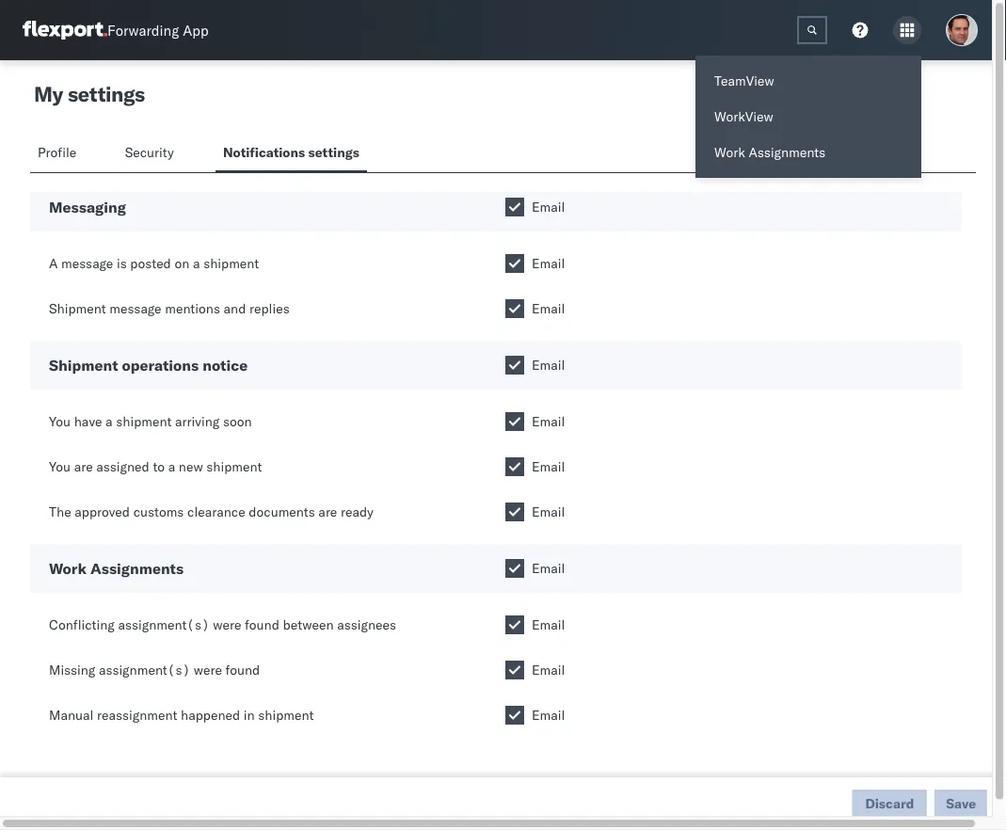 Task type: describe. For each thing, give the bounding box(es) containing it.
0 vertical spatial work
[[715, 144, 746, 161]]

forwarding app link
[[23, 21, 209, 40]]

approved
[[75, 504, 130, 520]]

documents
[[249, 504, 315, 520]]

found for conflicting assignment(s) were found between assignees
[[245, 617, 279, 633]]

0 vertical spatial work assignments
[[715, 144, 826, 161]]

notice
[[203, 356, 248, 375]]

between
[[283, 617, 334, 633]]

assignment(s) for missing
[[99, 662, 190, 678]]

email for conflicting assignment(s) were found between assignees
[[532, 617, 565, 633]]

app
[[183, 21, 209, 39]]

conflicting assignment(s) were found between assignees
[[49, 617, 396, 633]]

you for you have a shipment arriving soon
[[49, 413, 71, 430]]

profile
[[38, 144, 76, 161]]

email for manual reassignment happened in shipment
[[532, 707, 565, 724]]

on
[[175, 255, 190, 272]]

replies
[[250, 300, 290, 317]]

missing
[[49, 662, 95, 678]]

arriving
[[175, 413, 220, 430]]

you are assigned to a new shipment
[[49, 459, 262, 475]]

my
[[34, 81, 63, 107]]

email for missing assignment(s) were found
[[532, 662, 565, 678]]

email for messaging
[[532, 199, 565, 215]]

0 horizontal spatial work
[[49, 559, 87, 578]]

the approved customs clearance documents are ready
[[49, 504, 374, 520]]

were for missing
[[194, 662, 222, 678]]

happened
[[181, 707, 240, 724]]

messaging
[[49, 198, 126, 217]]

assigned
[[96, 459, 149, 475]]

settings for my settings
[[68, 81, 145, 107]]

0 horizontal spatial a
[[106, 413, 113, 430]]

you have a shipment arriving soon
[[49, 413, 252, 430]]

message for a
[[61, 255, 113, 272]]

notifications
[[223, 144, 305, 161]]

teamview link
[[696, 63, 922, 99]]

1 vertical spatial work assignments
[[49, 559, 184, 578]]

reassignment
[[97, 707, 177, 724]]

assignment(s) for conflicting
[[118, 617, 210, 633]]

shipment up 'and'
[[204, 255, 259, 272]]

email for the approved customs clearance documents are ready
[[532, 504, 565, 520]]

manual reassignment happened in shipment
[[49, 707, 314, 724]]

0 horizontal spatial assignments
[[90, 559, 184, 578]]

0 horizontal spatial are
[[74, 459, 93, 475]]



Task type: vqa. For each thing, say whether or not it's contained in the screenshot.
angeles,
no



Task type: locate. For each thing, give the bounding box(es) containing it.
1 horizontal spatial work
[[715, 144, 746, 161]]

email for a message is posted on a shipment
[[532, 255, 565, 272]]

email for you are assigned to a new shipment
[[532, 459, 565, 475]]

assignments down workview link
[[749, 144, 826, 161]]

1 vertical spatial message
[[110, 300, 162, 317]]

you left have
[[49, 413, 71, 430]]

are left ready
[[319, 504, 337, 520]]

1 horizontal spatial assignments
[[749, 144, 826, 161]]

settings right notifications
[[308, 144, 360, 161]]

1 vertical spatial you
[[49, 459, 71, 475]]

are left 'assigned' on the left bottom of the page
[[74, 459, 93, 475]]

1 vertical spatial shipment
[[49, 356, 118, 375]]

found up in
[[226, 662, 260, 678]]

2 vertical spatial a
[[168, 459, 175, 475]]

assignments
[[749, 144, 826, 161], [90, 559, 184, 578]]

manual
[[49, 707, 94, 724]]

7 email from the top
[[532, 504, 565, 520]]

1 vertical spatial were
[[194, 662, 222, 678]]

None checkbox
[[506, 198, 524, 217], [506, 254, 524, 273], [506, 356, 524, 375], [506, 412, 524, 431], [506, 458, 524, 476], [506, 661, 524, 680], [506, 198, 524, 217], [506, 254, 524, 273], [506, 356, 524, 375], [506, 412, 524, 431], [506, 458, 524, 476], [506, 661, 524, 680]]

5 email from the top
[[532, 413, 565, 430]]

1 vertical spatial assignments
[[90, 559, 184, 578]]

10 email from the top
[[532, 662, 565, 678]]

0 horizontal spatial settings
[[68, 81, 145, 107]]

forwarding app
[[107, 21, 209, 39]]

and
[[224, 300, 246, 317]]

shipment for shipment operations notice
[[49, 356, 118, 375]]

is
[[117, 255, 127, 272]]

11 email from the top
[[532, 707, 565, 724]]

1 horizontal spatial work assignments
[[715, 144, 826, 161]]

a right "on"
[[193, 255, 200, 272]]

shipment
[[204, 255, 259, 272], [116, 413, 172, 430], [206, 459, 262, 475], [258, 707, 314, 724]]

workview link
[[696, 99, 922, 135]]

posted
[[130, 255, 171, 272]]

assignment(s) up missing assignment(s) were found on the left bottom
[[118, 617, 210, 633]]

assignments down customs
[[90, 559, 184, 578]]

my settings
[[34, 81, 145, 107]]

2 you from the top
[[49, 459, 71, 475]]

customs
[[133, 504, 184, 520]]

were up happened
[[194, 662, 222, 678]]

message down is
[[110, 300, 162, 317]]

0 vertical spatial shipment
[[49, 300, 106, 317]]

1 horizontal spatial a
[[168, 459, 175, 475]]

to
[[153, 459, 165, 475]]

shipment
[[49, 300, 106, 317], [49, 356, 118, 375]]

settings inside button
[[308, 144, 360, 161]]

clearance
[[187, 504, 245, 520]]

work
[[715, 144, 746, 161], [49, 559, 87, 578]]

assignees
[[337, 617, 396, 633]]

1 horizontal spatial are
[[319, 504, 337, 520]]

conflicting
[[49, 617, 115, 633]]

assignment(s) up "reassignment"
[[99, 662, 190, 678]]

email
[[532, 199, 565, 215], [532, 255, 565, 272], [532, 300, 565, 317], [532, 357, 565, 373], [532, 413, 565, 430], [532, 459, 565, 475], [532, 504, 565, 520], [532, 560, 565, 577], [532, 617, 565, 633], [532, 662, 565, 678], [532, 707, 565, 724]]

2 email from the top
[[532, 255, 565, 272]]

shipment up you are assigned to a new shipment
[[116, 413, 172, 430]]

profile button
[[30, 136, 87, 172]]

found
[[245, 617, 279, 633], [226, 662, 260, 678]]

were
[[213, 617, 241, 633], [194, 662, 222, 678]]

notifications settings button
[[216, 136, 367, 172]]

found left "between"
[[245, 617, 279, 633]]

None text field
[[798, 16, 828, 44]]

0 horizontal spatial work assignments
[[49, 559, 184, 578]]

have
[[74, 413, 102, 430]]

8 email from the top
[[532, 560, 565, 577]]

a
[[193, 255, 200, 272], [106, 413, 113, 430], [168, 459, 175, 475]]

2 shipment from the top
[[49, 356, 118, 375]]

shipment message mentions and replies
[[49, 300, 290, 317]]

0 vertical spatial a
[[193, 255, 200, 272]]

email for shipment message mentions and replies
[[532, 300, 565, 317]]

0 vertical spatial were
[[213, 617, 241, 633]]

0 vertical spatial are
[[74, 459, 93, 475]]

operations
[[122, 356, 199, 375]]

mentions
[[165, 300, 220, 317]]

1 you from the top
[[49, 413, 71, 430]]

1 vertical spatial work
[[49, 559, 87, 578]]

notifications settings
[[223, 144, 360, 161]]

message right a
[[61, 255, 113, 272]]

shipment right in
[[258, 707, 314, 724]]

new
[[179, 459, 203, 475]]

0 vertical spatial settings
[[68, 81, 145, 107]]

you for you are assigned to a new shipment
[[49, 459, 71, 475]]

shipment up have
[[49, 356, 118, 375]]

soon
[[223, 413, 252, 430]]

1 vertical spatial assignment(s)
[[99, 662, 190, 678]]

shipment operations notice
[[49, 356, 248, 375]]

email for shipment operations notice
[[532, 357, 565, 373]]

found for missing assignment(s) were found
[[226, 662, 260, 678]]

settings
[[68, 81, 145, 107], [308, 144, 360, 161]]

shipment right new
[[206, 459, 262, 475]]

assignment(s)
[[118, 617, 210, 633], [99, 662, 190, 678]]

1 vertical spatial settings
[[308, 144, 360, 161]]

1 vertical spatial are
[[319, 504, 337, 520]]

forwarding
[[107, 21, 179, 39]]

are
[[74, 459, 93, 475], [319, 504, 337, 520]]

flexport. image
[[23, 21, 107, 40]]

shipment down a
[[49, 300, 106, 317]]

work assignments down the workview
[[715, 144, 826, 161]]

message for shipment
[[110, 300, 162, 317]]

were for conflicting
[[213, 617, 241, 633]]

missing assignment(s) were found
[[49, 662, 260, 678]]

4 email from the top
[[532, 357, 565, 373]]

1 vertical spatial found
[[226, 662, 260, 678]]

None checkbox
[[506, 299, 524, 318], [506, 503, 524, 522], [506, 559, 524, 578], [506, 616, 524, 635], [506, 706, 524, 725], [506, 299, 524, 318], [506, 503, 524, 522], [506, 559, 524, 578], [506, 616, 524, 635], [506, 706, 524, 725]]

security
[[125, 144, 174, 161]]

work down 'the'
[[49, 559, 87, 578]]

message
[[61, 255, 113, 272], [110, 300, 162, 317]]

email for you have a shipment arriving soon
[[532, 413, 565, 430]]

were left "between"
[[213, 617, 241, 633]]

work assignments link
[[696, 135, 922, 170]]

a
[[49, 255, 58, 272]]

a message is posted on a shipment
[[49, 255, 259, 272]]

9 email from the top
[[532, 617, 565, 633]]

1 horizontal spatial settings
[[308, 144, 360, 161]]

a right have
[[106, 413, 113, 430]]

assignments inside work assignments link
[[749, 144, 826, 161]]

0 vertical spatial you
[[49, 413, 71, 430]]

security button
[[117, 136, 185, 172]]

work assignments down approved on the left bottom of the page
[[49, 559, 184, 578]]

0 vertical spatial message
[[61, 255, 113, 272]]

the
[[49, 504, 71, 520]]

0 vertical spatial found
[[245, 617, 279, 633]]

in
[[244, 707, 255, 724]]

work assignments
[[715, 144, 826, 161], [49, 559, 184, 578]]

1 vertical spatial a
[[106, 413, 113, 430]]

workview
[[715, 108, 774, 125]]

1 shipment from the top
[[49, 300, 106, 317]]

settings for notifications settings
[[308, 144, 360, 161]]

6 email from the top
[[532, 459, 565, 475]]

0 vertical spatial assignment(s)
[[118, 617, 210, 633]]

you
[[49, 413, 71, 430], [49, 459, 71, 475]]

email for work assignments
[[532, 560, 565, 577]]

teamview
[[715, 73, 775, 89]]

ready
[[341, 504, 374, 520]]

a right to
[[168, 459, 175, 475]]

2 horizontal spatial a
[[193, 255, 200, 272]]

settings right my
[[68, 81, 145, 107]]

work down the workview
[[715, 144, 746, 161]]

you up 'the'
[[49, 459, 71, 475]]

0 vertical spatial assignments
[[749, 144, 826, 161]]

shipment for shipment message mentions and replies
[[49, 300, 106, 317]]

1 email from the top
[[532, 199, 565, 215]]

3 email from the top
[[532, 300, 565, 317]]



